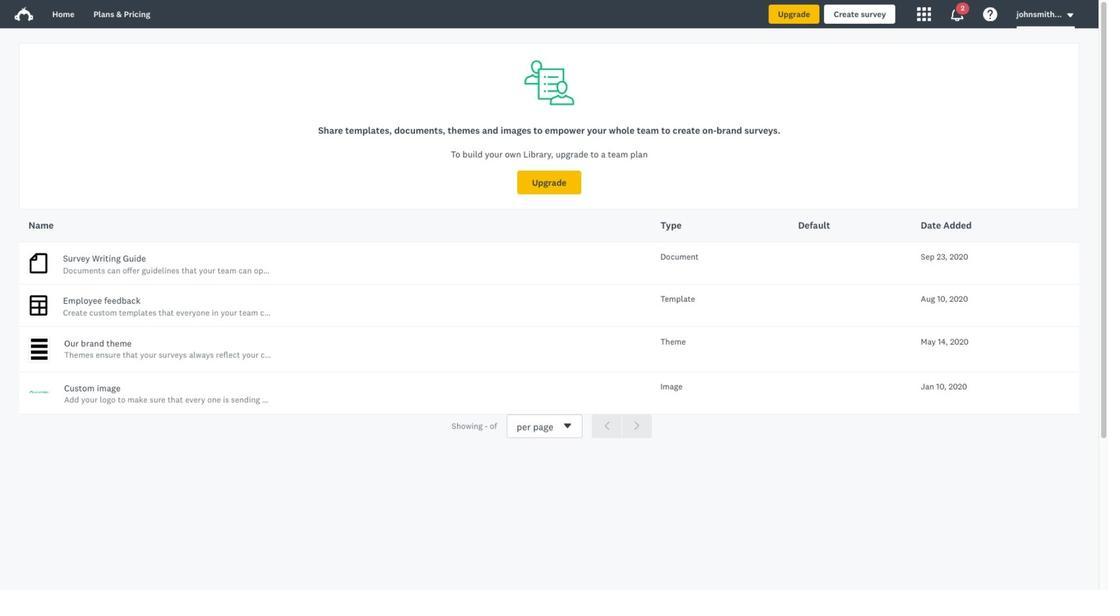 Task type: vqa. For each thing, say whether or not it's contained in the screenshot.
second "THIS IS A PAID FEATURE" icon from the right
no



Task type: locate. For each thing, give the bounding box(es) containing it.
group
[[592, 415, 652, 439]]

brand logo image
[[14, 5, 33, 24], [14, 7, 33, 21]]

undefined: black element
[[31, 339, 47, 343], [31, 345, 47, 349], [31, 351, 47, 355], [31, 357, 47, 361]]

dropdown arrow icon image
[[1067, 11, 1075, 19], [1068, 13, 1074, 17]]

1 brand logo image from the top
[[14, 5, 33, 24]]

products icon image
[[917, 7, 931, 21], [917, 7, 931, 21]]



Task type: describe. For each thing, give the bounding box(es) containing it.
document image
[[29, 252, 49, 276]]

2 undefined: black element from the top
[[31, 345, 47, 349]]

2 brand logo image from the top
[[14, 7, 33, 21]]

template image
[[29, 295, 49, 318]]

1 undefined: black element from the top
[[31, 339, 47, 343]]

pagination element
[[19, 415, 1080, 439]]

help icon image
[[984, 7, 998, 21]]

3 undefined: black element from the top
[[31, 351, 47, 355]]

theme thumbnail element
[[29, 337, 50, 363]]

notification center icon image
[[950, 7, 965, 21]]

4 undefined: black element from the top
[[31, 357, 47, 361]]

custom image image
[[29, 382, 50, 403]]



